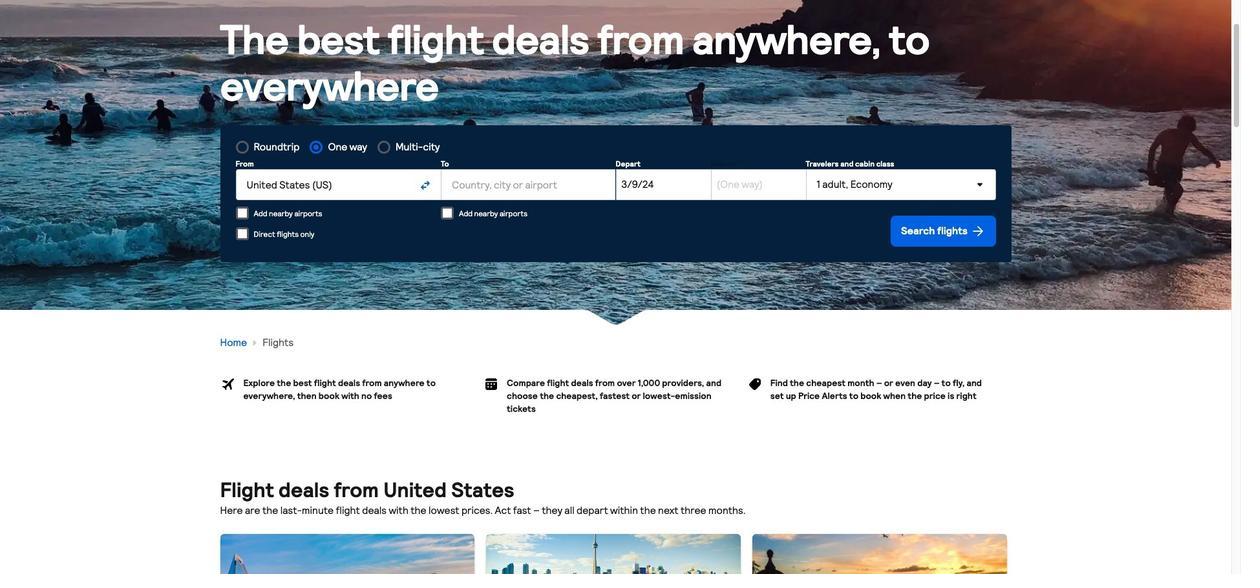 Task type: vqa. For each thing, say whether or not it's contained in the screenshot.
2nd Country, city or airport TEXT BOX from the left
yes



Task type: describe. For each thing, give the bounding box(es) containing it.
switch origin and destination image
[[421, 180, 431, 191]]

2 country, city or airport text field from the left
[[441, 169, 616, 200]]

1 country, city or airport text field from the left
[[236, 169, 411, 200]]

add nearby airports checkbox for first country, city or airport text box from right
[[441, 207, 454, 220]]

Roundtrip radio
[[236, 141, 249, 154]]



Task type: locate. For each thing, give the bounding box(es) containing it.
1 add nearby airports checkbox from the left
[[236, 207, 249, 220]]

1 horizontal spatial add nearby airports checkbox
[[441, 207, 454, 220]]

Add nearby airports checkbox
[[236, 207, 249, 220], [441, 207, 454, 220]]

1 horizontal spatial country, city or airport text field
[[441, 169, 616, 200]]

0 horizontal spatial country, city or airport text field
[[236, 169, 411, 200]]

2 add nearby airports checkbox from the left
[[441, 207, 454, 220]]

rtl support__otjmo image
[[250, 338, 260, 348]]

Country, city or airport text field
[[236, 169, 411, 200], [441, 169, 616, 200]]

rtl support__yzkyy image
[[970, 224, 986, 239]]

None field
[[236, 169, 411, 200], [441, 169, 616, 200], [236, 169, 411, 200], [441, 169, 616, 200]]

Direct flights only checkbox
[[236, 228, 249, 241]]

0 horizontal spatial add nearby airports checkbox
[[236, 207, 249, 220]]

One way radio
[[310, 141, 323, 154]]

add nearby airports checkbox for first country, city or airport text box
[[236, 207, 249, 220]]

Multi-city radio
[[378, 141, 390, 154]]



